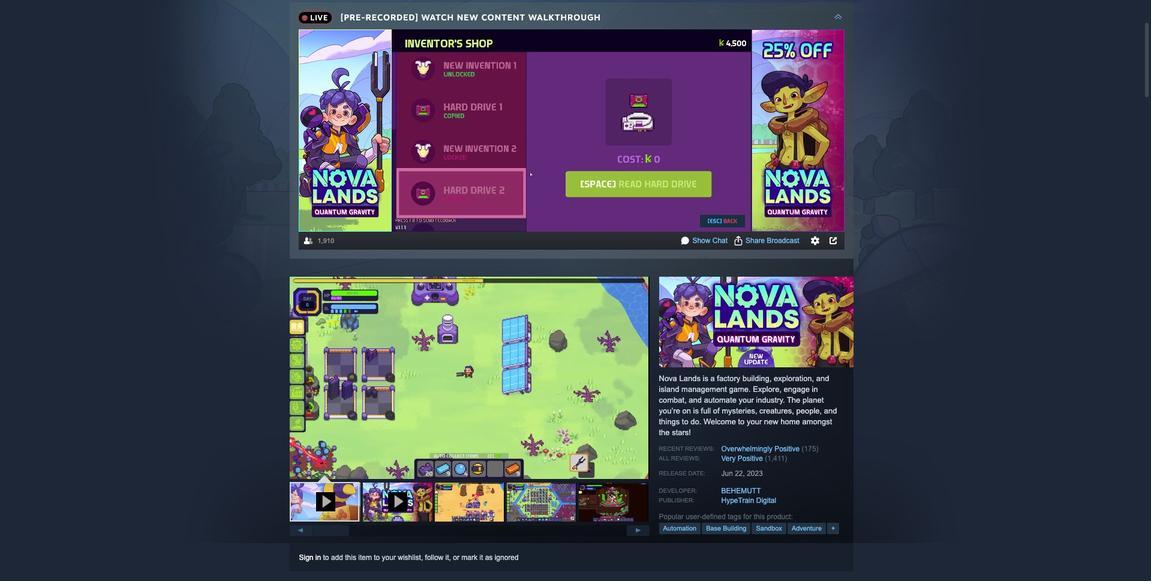 Task type: locate. For each thing, give the bounding box(es) containing it.
sandbox
[[757, 525, 783, 532]]

nova lands is a factory building, exploration, and island management game. explore, engage in combat, and automate your industry. the planet you're on is full of mysteries, creatures, people, and things to do. welcome to your new home amongst the stars!
[[659, 374, 838, 437]]

0 vertical spatial and
[[817, 374, 830, 383]]

(175)
[[802, 445, 819, 453]]

[pre-recorded] watch new content walkthrough
[[341, 12, 601, 22]]

recorded]
[[366, 12, 419, 22]]

as
[[485, 553, 493, 562]]

and up the amongst
[[825, 406, 838, 415]]

welcome
[[704, 417, 736, 426]]

lands
[[680, 374, 701, 383]]

planet
[[803, 396, 824, 405]]

overwhelmingly
[[722, 445, 773, 453]]

things
[[659, 417, 680, 426]]

it
[[480, 553, 483, 562]]

mysteries,
[[722, 406, 758, 415]]

23:38:28
[[406, 189, 436, 198]]

this right "add"
[[345, 553, 357, 562]]

island
[[659, 385, 680, 394]]

1 horizontal spatial in
[[813, 385, 819, 394]]

1 horizontal spatial is
[[703, 374, 709, 383]]

live
[[311, 13, 328, 22]]

1 horizontal spatial 15
[[529, 222, 537, 231]]

jun 22, 2023
[[722, 469, 764, 478]]

your down game.
[[739, 396, 754, 405]]

reviews: down recent reviews:
[[672, 455, 701, 462]]

1 vertical spatial reviews:
[[672, 455, 701, 462]]

0 horizontal spatial 15
[[470, 222, 478, 231]]

popular user-defined tags for this product:
[[659, 513, 794, 521]]

in up planet
[[813, 385, 819, 394]]

positive for overwhelmingly positive
[[775, 445, 800, 453]]

0 horizontal spatial is
[[694, 406, 699, 415]]

in
[[813, 385, 819, 394], [316, 553, 321, 562]]

is left a at right
[[703, 374, 709, 383]]

automate
[[705, 396, 737, 405]]

and up on
[[689, 396, 702, 405]]

your left wishlist,
[[382, 553, 396, 562]]

hypetrain digital
[[722, 496, 777, 505]]

to right item
[[374, 553, 380, 562]]

0 vertical spatial this
[[754, 513, 766, 521]]

or
[[453, 553, 460, 562]]

1 vertical spatial positive
[[738, 454, 763, 463]]

all reviews:
[[659, 455, 701, 462]]

your
[[739, 396, 754, 405], [747, 417, 763, 426], [382, 553, 396, 562]]

of
[[714, 406, 720, 415]]

0 horizontal spatial in
[[316, 553, 321, 562]]

15
[[470, 222, 478, 231], [529, 222, 537, 231]]

sign in to add this item to your wishlist, follow it, or mark it as ignored
[[299, 553, 519, 562]]

the
[[788, 396, 801, 405]]

product:
[[768, 513, 794, 521]]

release
[[659, 470, 687, 477]]

reviews: for overwhelmingly positive (175)
[[686, 445, 715, 452]]

0 horizontal spatial positive
[[738, 454, 763, 463]]

base building
[[707, 525, 747, 532]]

0 horizontal spatial this
[[345, 553, 357, 562]]

0 vertical spatial in
[[813, 385, 819, 394]]

to left "add"
[[323, 553, 329, 562]]

1 horizontal spatial this
[[754, 513, 766, 521]]

follow
[[425, 553, 444, 562]]

1 vertical spatial and
[[689, 396, 702, 405]]

full
[[701, 406, 711, 415]]

in right sign
[[316, 553, 321, 562]]

date:
[[689, 470, 706, 477]]

you're
[[659, 406, 681, 415]]

this
[[754, 513, 766, 521], [345, 553, 357, 562]]

building
[[724, 525, 747, 532]]

0 vertical spatial positive
[[775, 445, 800, 453]]

reviews:
[[686, 445, 715, 452], [672, 455, 701, 462]]

positive down overwhelmingly
[[738, 454, 763, 463]]

0 vertical spatial reviews:
[[686, 445, 715, 452]]

new
[[765, 417, 779, 426]]

ignored
[[495, 553, 519, 562]]

0 vertical spatial your
[[739, 396, 754, 405]]

watch
[[422, 12, 454, 22]]

all
[[659, 455, 670, 462]]

management
[[682, 385, 728, 394]]

and up planet
[[817, 374, 830, 383]]

1 15 from the left
[[470, 222, 478, 231]]

and
[[817, 374, 830, 383], [689, 396, 702, 405], [825, 406, 838, 415]]

reviews: for very positive (1,411)
[[672, 455, 701, 462]]

is right on
[[694, 406, 699, 415]]

to
[[682, 417, 689, 426], [739, 417, 745, 426], [323, 553, 329, 562], [374, 553, 380, 562]]

sign in link
[[299, 553, 321, 562]]

is
[[703, 374, 709, 383], [694, 406, 699, 415]]

in inside nova lands is a factory building, exploration, and island management game. explore, engage in combat, and automate your industry. the planet you're on is full of mysteries, creatures, people, and things to do. welcome to your new home amongst the stars!
[[813, 385, 819, 394]]

popular
[[659, 513, 684, 521]]

publisher:
[[659, 497, 695, 504]]

chat
[[713, 237, 728, 245]]

item
[[359, 553, 372, 562]]

nova
[[659, 374, 678, 383]]

1 horizontal spatial positive
[[775, 445, 800, 453]]

reviews: up the all reviews:
[[686, 445, 715, 452]]

adventure
[[792, 525, 822, 532]]

positive
[[775, 445, 800, 453], [738, 454, 763, 463]]

this right the for
[[754, 513, 766, 521]]

positive up (1,411)
[[775, 445, 800, 453]]

show chat
[[693, 237, 728, 245]]

your left the new
[[747, 417, 763, 426]]



Task type: vqa. For each thing, say whether or not it's contained in the screenshot.
'-85%'
no



Task type: describe. For each thing, give the bounding box(es) containing it.
exploration,
[[774, 374, 815, 383]]

broadcast
[[767, 237, 800, 245]]

home
[[781, 417, 801, 426]]

people,
[[797, 406, 823, 415]]

1 vertical spatial in
[[316, 553, 321, 562]]

show chat link
[[693, 237, 728, 245]]

2023
[[747, 469, 764, 478]]

content
[[482, 12, 526, 22]]

to down mysteries,
[[739, 417, 745, 426]]

stars!
[[672, 428, 692, 437]]

positive for very positive
[[738, 454, 763, 463]]

very
[[722, 454, 736, 463]]

user-
[[686, 513, 703, 521]]

combat,
[[659, 396, 687, 405]]

engage
[[784, 385, 810, 394]]

recent
[[659, 445, 684, 452]]

0 vertical spatial is
[[703, 374, 709, 383]]

defined
[[703, 513, 726, 521]]

explore,
[[754, 385, 782, 394]]

recent reviews:
[[659, 445, 715, 452]]

very positive (1,411)
[[722, 454, 788, 463]]

show
[[693, 237, 711, 245]]

creatures,
[[760, 406, 795, 415]]

share
[[746, 237, 765, 245]]

2 vertical spatial and
[[825, 406, 838, 415]]

walkthrough
[[529, 12, 601, 22]]

factory
[[718, 374, 741, 383]]

1 vertical spatial is
[[694, 406, 699, 415]]

game.
[[730, 385, 751, 394]]

add
[[331, 553, 343, 562]]

fullscreen image
[[700, 221, 718, 239]]

22,
[[735, 469, 745, 478]]

building,
[[743, 374, 772, 383]]

automation
[[664, 525, 697, 532]]

1 vertical spatial your
[[747, 417, 763, 426]]

behemutt link
[[722, 487, 761, 495]]

overwhelmingly positive (175)
[[722, 445, 819, 453]]

for
[[744, 513, 752, 521]]

wishlist,
[[398, 553, 423, 562]]

automation link
[[659, 523, 701, 534]]

sign
[[299, 553, 314, 562]]

(1,411)
[[766, 454, 788, 463]]

do.
[[691, 417, 702, 426]]

amongst
[[803, 417, 833, 426]]

adventure link
[[788, 523, 827, 534]]

on
[[683, 406, 692, 415]]

new
[[457, 12, 479, 22]]

hypetrain
[[722, 496, 755, 505]]

the
[[659, 428, 670, 437]]

release date:
[[659, 470, 706, 477]]

base
[[707, 525, 722, 532]]

sandbox link
[[752, 523, 787, 534]]

2 vertical spatial your
[[382, 553, 396, 562]]

it,
[[446, 553, 451, 562]]

behemutt
[[722, 487, 761, 495]]

industry.
[[757, 396, 786, 405]]

hypetrain digital link
[[722, 496, 777, 505]]

a
[[711, 374, 715, 383]]

digital
[[757, 496, 777, 505]]

jun
[[722, 469, 733, 478]]

+
[[832, 525, 836, 532]]

tags
[[728, 513, 742, 521]]

[pre-
[[341, 12, 366, 22]]

share broadcast link
[[746, 237, 800, 245]]

base building link
[[702, 523, 751, 534]]

2 15 from the left
[[529, 222, 537, 231]]

developer:
[[659, 487, 698, 494]]

1 vertical spatial this
[[345, 553, 357, 562]]

to left 'do.'
[[682, 417, 689, 426]]

share broadcast
[[746, 237, 800, 245]]



